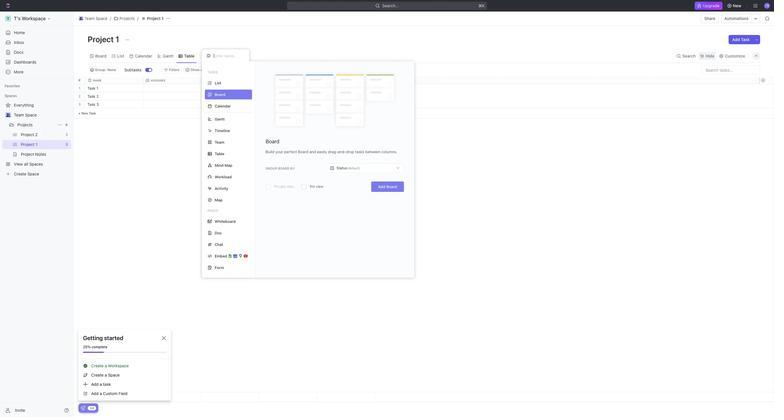Task type: describe. For each thing, give the bounding box(es) containing it.
to do cell for ‎task 2
[[201, 92, 259, 100]]

0 vertical spatial space
[[96, 16, 107, 21]]

private view
[[274, 185, 294, 189]]

sidebar navigation
[[0, 12, 74, 418]]

getting
[[83, 335, 103, 342]]

set priority element for task 3
[[316, 101, 325, 109]]

set priority element for ‎task 1
[[316, 85, 325, 93]]

set priority image
[[316, 85, 325, 93]]

workload
[[215, 175, 232, 179]]

customize button
[[718, 52, 747, 60]]

add a custom field
[[91, 392, 128, 397]]

customize
[[725, 53, 745, 58]]

doc
[[215, 231, 222, 235]]

add board
[[378, 185, 397, 189]]

1 vertical spatial table
[[215, 152, 224, 156]]

1 vertical spatial map
[[215, 198, 223, 202]]

automations button
[[722, 14, 752, 23]]

create for create a workspace
[[91, 364, 104, 369]]

build your perfect board and easily drag-and-drop tasks between columns.
[[266, 150, 397, 154]]

pages
[[208, 209, 218, 213]]

space inside tree
[[25, 113, 37, 118]]

home link
[[2, 28, 71, 37]]

to do cell for task 3
[[201, 100, 259, 108]]

1 vertical spatial projects link
[[17, 120, 55, 130]]

1 vertical spatial gantt
[[215, 117, 225, 121]]

timeline
[[215, 128, 230, 133]]

create for create a space
[[91, 373, 104, 378]]

started
[[104, 335, 123, 342]]

dashboards link
[[2, 58, 71, 67]]

add for add a custom field
[[91, 392, 99, 397]]

custom
[[103, 392, 117, 397]]

tasks
[[208, 70, 218, 74]]

mind
[[215, 163, 224, 168]]

‎task 2
[[87, 94, 99, 99]]

25% complete
[[83, 345, 107, 350]]

build
[[266, 150, 274, 154]]

0 vertical spatial projects
[[120, 16, 135, 21]]

press space to select this row. row containing task 3
[[85, 100, 375, 109]]

spaces
[[5, 94, 17, 98]]

‎task for ‎task 2
[[87, 94, 95, 99]]

drag-
[[328, 150, 338, 154]]

search button
[[675, 52, 698, 60]]

closed
[[201, 68, 212, 72]]

team space inside tree
[[14, 113, 37, 118]]

create a workspace
[[91, 364, 129, 369]]

by:
[[290, 167, 295, 170]]

Search tasks... text field
[[702, 66, 760, 74]]

group
[[266, 167, 277, 170]]

project 1 link
[[140, 15, 165, 22]]

2 / from the left
[[137, 16, 139, 21]]

view
[[209, 53, 219, 58]]

whiteboard
[[215, 219, 236, 224]]

1 inside 1 2 3
[[79, 86, 80, 90]]

0 horizontal spatial 3
[[79, 102, 81, 106]]

upgrade link
[[695, 2, 723, 10]]

chat
[[215, 242, 223, 247]]

mind map
[[215, 163, 232, 168]]

to do for task 3
[[205, 103, 215, 107]]

press space to select this row. row containing 3
[[74, 100, 85, 109]]

2 vertical spatial team
[[215, 140, 224, 145]]

0 vertical spatial team space link
[[77, 15, 109, 22]]

user group image inside sidebar navigation
[[6, 113, 10, 117]]

easily
[[317, 150, 327, 154]]

a for space
[[105, 373, 107, 378]]

add for add board
[[378, 185, 386, 189]]

new task
[[81, 111, 96, 115]]

new button
[[725, 1, 745, 10]]

your
[[276, 150, 283, 154]]

home
[[14, 30, 25, 35]]

dashboards
[[14, 60, 36, 65]]

hide button
[[699, 52, 716, 60]]

calendar link
[[134, 52, 152, 60]]

1 horizontal spatial map
[[225, 163, 232, 168]]

projects inside sidebar navigation
[[17, 122, 33, 127]]

pin
[[310, 185, 315, 189]]

share
[[705, 16, 716, 21]]

inbox link
[[2, 38, 71, 47]]

automations
[[725, 16, 749, 21]]

search
[[683, 53, 696, 58]]

task for add task
[[741, 37, 750, 42]]

hide
[[706, 53, 715, 58]]

1 2 3
[[79, 86, 81, 106]]

a for custom
[[100, 392, 102, 397]]

user group image inside team space link
[[79, 17, 83, 20]]

board
[[278, 167, 289, 170]]

(default)
[[347, 166, 360, 170]]

and
[[309, 150, 316, 154]]

0 vertical spatial team space
[[85, 16, 107, 21]]

table link
[[183, 52, 194, 60]]

and-
[[338, 150, 346, 154]]

#
[[78, 78, 81, 82]]

status
[[337, 166, 347, 171]]

a for workspace
[[105, 364, 107, 369]]

embed
[[215, 254, 227, 259]]

add for add task
[[732, 37, 740, 42]]

columns.
[[382, 150, 397, 154]]

1 / from the left
[[110, 16, 111, 21]]

board inside board link
[[95, 53, 107, 58]]

0 horizontal spatial list
[[117, 53, 124, 58]]

drop
[[346, 150, 354, 154]]

3 inside press space to select this row. row
[[96, 102, 99, 107]]

new for new
[[733, 3, 742, 8]]

0 vertical spatial table
[[184, 53, 194, 58]]

subtasks button
[[122, 65, 145, 75]]

complete
[[92, 345, 107, 350]]

board link
[[94, 52, 107, 60]]

perfect
[[284, 150, 297, 154]]

0 horizontal spatial team space link
[[14, 111, 70, 120]]



Task type: locate. For each thing, give the bounding box(es) containing it.
0 vertical spatial create
[[91, 364, 104, 369]]

row group
[[74, 84, 85, 119], [85, 84, 375, 119], [760, 84, 774, 119], [760, 393, 774, 402]]

1 vertical spatial project 1
[[88, 34, 121, 44]]

0 horizontal spatial projects link
[[17, 120, 55, 130]]

0 vertical spatial to do cell
[[201, 84, 259, 92]]

0 vertical spatial project
[[147, 16, 161, 21]]

0 horizontal spatial project 1
[[88, 34, 121, 44]]

/
[[110, 16, 111, 21], [137, 16, 139, 21]]

tree
[[2, 101, 71, 179]]

press space to select this row. row containing 2
[[74, 92, 85, 100]]

press space to select this row. row
[[74, 84, 85, 92], [85, 84, 375, 93], [74, 92, 85, 100], [85, 92, 375, 101], [74, 100, 85, 109], [85, 100, 375, 109], [85, 393, 375, 403]]

view for pin view
[[316, 185, 324, 189]]

workspace
[[108, 364, 129, 369]]

1 vertical spatial team space
[[14, 113, 37, 118]]

1 vertical spatial calendar
[[215, 104, 231, 108]]

gantt
[[163, 53, 174, 58], [215, 117, 225, 121]]

0 vertical spatial gantt
[[163, 53, 174, 58]]

2 view from the left
[[316, 185, 324, 189]]

3 left task 3
[[79, 102, 81, 106]]

task 3
[[87, 102, 99, 107]]

2 vertical spatial task
[[89, 111, 96, 115]]

0 horizontal spatial gantt
[[163, 53, 174, 58]]

inbox
[[14, 40, 24, 45]]

1 vertical spatial projects
[[17, 122, 33, 127]]

calendar
[[135, 53, 152, 58], [215, 104, 231, 108]]

tasks
[[355, 150, 365, 154]]

show
[[191, 68, 200, 72]]

row
[[85, 77, 375, 84]]

do for ‎task 1
[[210, 87, 215, 90]]

task inside button
[[741, 37, 750, 42]]

list down tasks
[[215, 81, 221, 85]]

0 vertical spatial calendar
[[135, 53, 152, 58]]

2 to do from the top
[[205, 95, 215, 98]]

2 create from the top
[[91, 373, 104, 378]]

table up show at the top of the page
[[184, 53, 194, 58]]

view button
[[202, 49, 221, 63]]

1 horizontal spatial projects link
[[112, 15, 136, 22]]

to for ‎task 2
[[205, 95, 209, 98]]

2 up task 3
[[96, 94, 99, 99]]

1 vertical spatial create
[[91, 373, 104, 378]]

3
[[96, 102, 99, 107], [79, 102, 81, 106]]

2 vertical spatial to
[[205, 103, 209, 107]]

1 to do cell from the top
[[201, 84, 259, 92]]

1 vertical spatial to
[[205, 95, 209, 98]]

list up subtasks button at the top left of page
[[117, 53, 124, 58]]

2
[[96, 94, 99, 99], [79, 94, 81, 98]]

between
[[366, 150, 381, 154]]

1 vertical spatial to do cell
[[201, 92, 259, 100]]

1/4
[[90, 407, 94, 410]]

1 horizontal spatial projects
[[120, 16, 135, 21]]

3 to do from the top
[[205, 103, 215, 107]]

1 vertical spatial list
[[215, 81, 221, 85]]

1 vertical spatial project
[[88, 34, 114, 44]]

to do for ‎task 2
[[205, 95, 215, 98]]

0 vertical spatial new
[[733, 3, 742, 8]]

1 horizontal spatial /
[[137, 16, 139, 21]]

to do cell
[[201, 84, 259, 92], [201, 92, 259, 100], [201, 100, 259, 108]]

1
[[162, 16, 164, 21], [115, 34, 119, 44], [96, 86, 98, 91], [79, 86, 80, 90]]

new for new task
[[81, 111, 88, 115]]

to
[[205, 87, 209, 90], [205, 95, 209, 98], [205, 103, 209, 107]]

set priority element
[[316, 85, 325, 93], [316, 93, 325, 101], [316, 101, 325, 109]]

docs
[[14, 50, 23, 55]]

1 ‎task from the top
[[87, 86, 95, 91]]

0 horizontal spatial project
[[88, 34, 114, 44]]

1 do from the top
[[210, 87, 215, 90]]

onboarding checklist button element
[[81, 406, 85, 411]]

view for private view
[[287, 185, 294, 189]]

1 horizontal spatial calendar
[[215, 104, 231, 108]]

‎task 1
[[87, 86, 98, 91]]

gantt up the timeline on the top left
[[215, 117, 225, 121]]

row group containing ‎task 1
[[85, 84, 375, 119]]

favorites
[[5, 84, 20, 88]]

25%
[[83, 345, 91, 350]]

private
[[274, 185, 286, 189]]

1 vertical spatial ‎task
[[87, 94, 95, 99]]

do for ‎task 2
[[210, 95, 215, 98]]

project
[[147, 16, 161, 21], [88, 34, 114, 44]]

field
[[119, 392, 128, 397]]

to do for ‎task 1
[[205, 87, 215, 90]]

new inside button
[[733, 3, 742, 8]]

project inside project 1 link
[[147, 16, 161, 21]]

map right "mind"
[[225, 163, 232, 168]]

create up create a space
[[91, 364, 104, 369]]

grid
[[74, 77, 774, 403]]

activity
[[215, 186, 228, 191]]

calendar up the timeline on the top left
[[215, 104, 231, 108]]

view button
[[202, 52, 221, 60]]

1 horizontal spatial new
[[733, 3, 742, 8]]

1 vertical spatial team space link
[[14, 111, 70, 120]]

0 horizontal spatial 2
[[79, 94, 81, 98]]

do
[[210, 87, 215, 90], [210, 95, 215, 98], [210, 103, 215, 107]]

a up "task"
[[105, 373, 107, 378]]

new
[[733, 3, 742, 8], [81, 111, 88, 115]]

2 left "‎task 2"
[[79, 94, 81, 98]]

0 vertical spatial list
[[117, 53, 124, 58]]

table up "mind"
[[215, 152, 224, 156]]

projects link
[[112, 15, 136, 22], [17, 120, 55, 130]]

3 down "‎task 2"
[[96, 102, 99, 107]]

Enter name... field
[[213, 53, 245, 58]]

2 inside press space to select this row. row
[[96, 94, 99, 99]]

‎task for ‎task 1
[[87, 86, 95, 91]]

0 vertical spatial user group image
[[79, 17, 83, 20]]

create a space
[[91, 373, 120, 378]]

3 to do cell from the top
[[201, 100, 259, 108]]

0 vertical spatial to
[[205, 87, 209, 90]]

map down activity
[[215, 198, 223, 202]]

1 to do from the top
[[205, 87, 215, 90]]

calendar up subtasks button at the top left of page
[[135, 53, 152, 58]]

0 vertical spatial do
[[210, 87, 215, 90]]

add task button
[[729, 35, 753, 44]]

1 horizontal spatial team
[[85, 16, 95, 21]]

grid containing ‎task 1
[[74, 77, 774, 403]]

2 horizontal spatial team
[[215, 140, 224, 145]]

1 inside press space to select this row. row
[[96, 86, 98, 91]]

2 ‎task from the top
[[87, 94, 95, 99]]

task down "‎task 2"
[[87, 102, 95, 107]]

view right the pin at left top
[[316, 185, 324, 189]]

1 vertical spatial task
[[87, 102, 95, 107]]

list link
[[116, 52, 124, 60]]

set priority element for ‎task 2
[[316, 93, 325, 101]]

1 vertical spatial user group image
[[6, 113, 10, 117]]

team inside sidebar navigation
[[14, 113, 24, 118]]

map
[[225, 163, 232, 168], [215, 198, 223, 202]]

press space to select this row. row containing ‎task 2
[[85, 92, 375, 101]]

add a task
[[91, 382, 111, 387]]

docs link
[[2, 48, 71, 57]]

0 vertical spatial project 1
[[147, 16, 164, 21]]

task up customize
[[741, 37, 750, 42]]

set priority image
[[316, 93, 325, 101], [316, 101, 325, 109]]

1 create from the top
[[91, 364, 104, 369]]

pin view
[[310, 185, 324, 189]]

gantt left table link
[[163, 53, 174, 58]]

1 view from the left
[[287, 185, 294, 189]]

0 vertical spatial ‎task
[[87, 86, 95, 91]]

0 horizontal spatial new
[[81, 111, 88, 115]]

onboarding checklist button image
[[81, 406, 85, 411]]

2 for ‎task
[[96, 94, 99, 99]]

1 horizontal spatial list
[[215, 81, 221, 85]]

tree inside sidebar navigation
[[2, 101, 71, 179]]

1 vertical spatial team
[[14, 113, 24, 118]]

a
[[105, 364, 107, 369], [105, 373, 107, 378], [100, 382, 102, 387], [100, 392, 102, 397]]

1 vertical spatial new
[[81, 111, 88, 115]]

team space
[[85, 16, 107, 21], [14, 113, 37, 118]]

a down add a task
[[100, 392, 102, 397]]

0 horizontal spatial team space
[[14, 113, 37, 118]]

2 set priority element from the top
[[316, 93, 325, 101]]

space
[[96, 16, 107, 21], [25, 113, 37, 118], [108, 373, 120, 378]]

1 set priority element from the top
[[316, 85, 325, 93]]

set priority image for 2
[[316, 93, 325, 101]]

add task
[[732, 37, 750, 42]]

task
[[741, 37, 750, 42], [87, 102, 95, 107], [89, 111, 96, 115]]

subtasks
[[124, 67, 142, 72]]

1 horizontal spatial team space
[[85, 16, 107, 21]]

create
[[91, 364, 104, 369], [91, 373, 104, 378]]

1 to from the top
[[205, 87, 209, 90]]

0 vertical spatial to do
[[205, 87, 215, 90]]

view right private
[[287, 185, 294, 189]]

1 horizontal spatial team space link
[[77, 15, 109, 22]]

2 inside 1 2 3
[[79, 94, 81, 98]]

2 vertical spatial to do cell
[[201, 100, 259, 108]]

1 vertical spatial to do
[[205, 95, 215, 98]]

2 to from the top
[[205, 95, 209, 98]]

0 vertical spatial map
[[225, 163, 232, 168]]

‎task down ‎task 1
[[87, 94, 95, 99]]

0 horizontal spatial user group image
[[6, 113, 10, 117]]

press space to select this row. row containing 1
[[74, 84, 85, 92]]

to for ‎task 1
[[205, 87, 209, 90]]

status (default)
[[337, 166, 360, 171]]

0 horizontal spatial /
[[110, 16, 111, 21]]

1 horizontal spatial view
[[316, 185, 324, 189]]

2 do from the top
[[210, 95, 215, 98]]

form
[[215, 266, 224, 270]]

a for task
[[100, 382, 102, 387]]

a up create a space
[[105, 364, 107, 369]]

view
[[287, 185, 294, 189], [316, 185, 324, 189]]

do for task 3
[[210, 103, 215, 107]]

show closed
[[191, 68, 212, 72]]

new up automations
[[733, 3, 742, 8]]

1 horizontal spatial user group image
[[79, 17, 83, 20]]

close image
[[162, 337, 166, 341]]

2 set priority image from the top
[[316, 101, 325, 109]]

gantt link
[[162, 52, 174, 60]]

1 horizontal spatial project 1
[[147, 16, 164, 21]]

0 vertical spatial team
[[85, 16, 95, 21]]

‎task
[[87, 86, 95, 91], [87, 94, 95, 99]]

search...
[[382, 3, 399, 8]]

⌘k
[[479, 3, 485, 8]]

1 horizontal spatial 2
[[96, 94, 99, 99]]

0 horizontal spatial team
[[14, 113, 24, 118]]

3 to from the top
[[205, 103, 209, 107]]

add for add a task
[[91, 382, 99, 387]]

1 horizontal spatial project
[[147, 16, 161, 21]]

3 do from the top
[[210, 103, 215, 107]]

tree containing team space
[[2, 101, 71, 179]]

invite
[[15, 408, 25, 413]]

1 vertical spatial space
[[25, 113, 37, 118]]

1 vertical spatial do
[[210, 95, 215, 98]]

add inside button
[[732, 37, 740, 42]]

0 horizontal spatial space
[[25, 113, 37, 118]]

1 set priority image from the top
[[316, 93, 325, 101]]

1 horizontal spatial gantt
[[215, 117, 225, 121]]

row group containing 1 2 3
[[74, 84, 85, 119]]

0 vertical spatial task
[[741, 37, 750, 42]]

table
[[184, 53, 194, 58], [215, 152, 224, 156]]

list
[[117, 53, 124, 58], [215, 81, 221, 85]]

0 horizontal spatial table
[[184, 53, 194, 58]]

to do cell for ‎task 1
[[201, 84, 259, 92]]

getting started
[[83, 335, 123, 342]]

3 set priority element from the top
[[316, 101, 325, 109]]

press space to select this row. row containing ‎task 1
[[85, 84, 375, 93]]

2 to do cell from the top
[[201, 92, 259, 100]]

add
[[732, 37, 740, 42], [378, 185, 386, 189], [91, 382, 99, 387], [91, 392, 99, 397]]

create up add a task
[[91, 373, 104, 378]]

0 horizontal spatial view
[[287, 185, 294, 189]]

cell
[[143, 84, 201, 92], [259, 84, 317, 92], [143, 92, 201, 100], [259, 92, 317, 100], [143, 100, 201, 108], [259, 100, 317, 108]]

favorites button
[[2, 83, 22, 90]]

set priority image for 3
[[316, 101, 325, 109]]

‎task up "‎task 2"
[[87, 86, 95, 91]]

upgrade
[[703, 3, 720, 8]]

task for new task
[[89, 111, 96, 115]]

1 horizontal spatial 3
[[96, 102, 99, 107]]

new down task 3
[[81, 111, 88, 115]]

user group image
[[79, 17, 83, 20], [6, 113, 10, 117]]

projects
[[120, 16, 135, 21], [17, 122, 33, 127]]

2 vertical spatial to do
[[205, 103, 215, 107]]

0 horizontal spatial calendar
[[135, 53, 152, 58]]

0 horizontal spatial projects
[[17, 122, 33, 127]]

group board by:
[[266, 167, 295, 170]]

share button
[[701, 14, 719, 23]]

show closed button
[[183, 67, 214, 74]]

board
[[95, 53, 107, 58], [266, 139, 279, 145], [298, 150, 308, 154], [387, 185, 397, 189]]

2 vertical spatial space
[[108, 373, 120, 378]]

task down task 3
[[89, 111, 96, 115]]

0 horizontal spatial map
[[215, 198, 223, 202]]

1 horizontal spatial space
[[96, 16, 107, 21]]

to for task 3
[[205, 103, 209, 107]]

task inside press space to select this row. row
[[87, 102, 95, 107]]

task
[[103, 382, 111, 387]]

project 1
[[147, 16, 164, 21], [88, 34, 121, 44]]

2 vertical spatial do
[[210, 103, 215, 107]]

a left "task"
[[100, 382, 102, 387]]

0 vertical spatial projects link
[[112, 15, 136, 22]]

2 horizontal spatial space
[[108, 373, 120, 378]]

1 horizontal spatial table
[[215, 152, 224, 156]]

2 for 1
[[79, 94, 81, 98]]



Task type: vqa. For each thing, say whether or not it's contained in the screenshot.
Afterwork exercise 💪's – button
no



